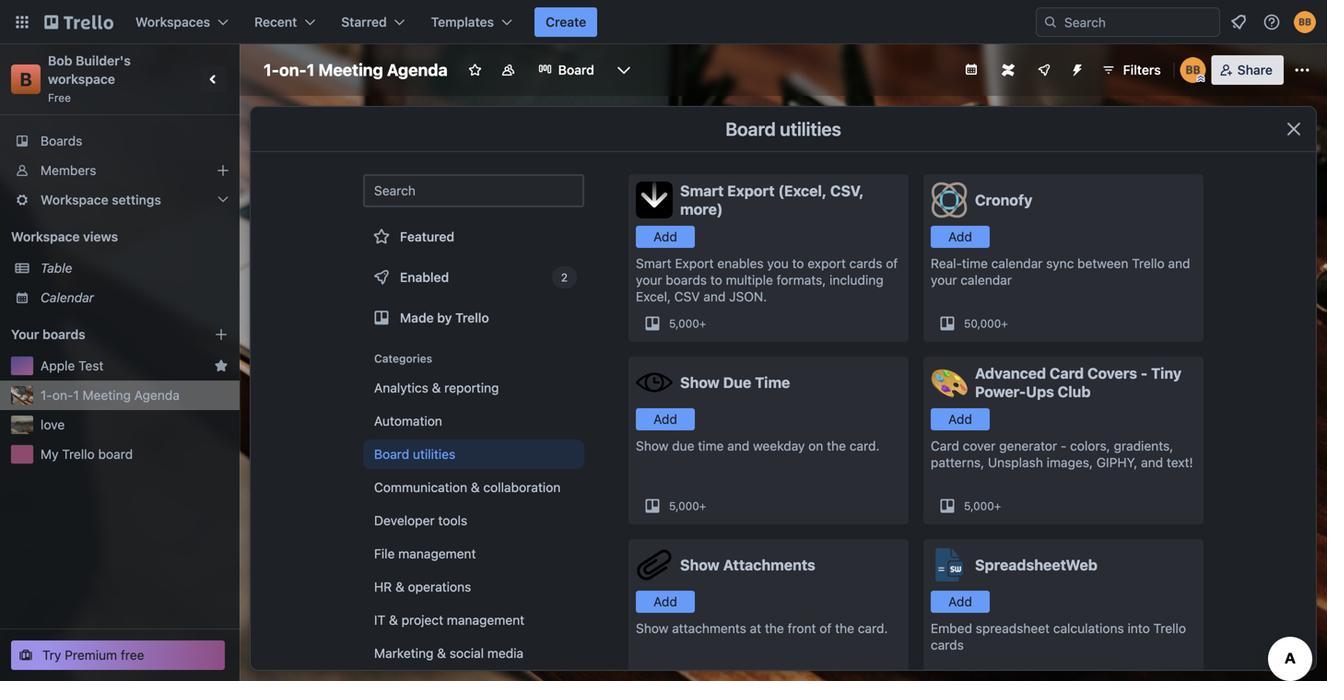 Task type: vqa. For each thing, say whether or not it's contained in the screenshot.
is
no



Task type: locate. For each thing, give the bounding box(es) containing it.
board up smart export (excel, csv, more)
[[726, 118, 776, 140]]

tiny
[[1152, 365, 1182, 382]]

0 notifications image
[[1228, 11, 1250, 33]]

5,000 for smart export (excel, csv, more)
[[669, 317, 700, 330]]

calendar down real-
[[961, 272, 1012, 288]]

5,000 down the due
[[669, 500, 700, 513]]

show
[[681, 374, 720, 391], [636, 438, 669, 454], [681, 556, 720, 574], [636, 621, 669, 636]]

and down 'gradients,'
[[1142, 455, 1164, 470]]

made by trello
[[400, 310, 489, 326]]

0 vertical spatial meeting
[[319, 60, 383, 80]]

add button up real-
[[931, 226, 990, 248]]

0 vertical spatial 1-
[[264, 60, 279, 80]]

5,000 + down csv
[[669, 317, 707, 330]]

0 vertical spatial card
[[1050, 365, 1085, 382]]

0 vertical spatial card.
[[850, 438, 880, 454]]

add button up cover on the right of the page
[[931, 408, 990, 431]]

card inside card cover generator - colors, gradients, patterns, unsplash images, giphy, and text!
[[931, 438, 960, 454]]

1- inside "text box"
[[264, 60, 279, 80]]

& left social
[[437, 646, 446, 661]]

meeting down test
[[83, 388, 131, 403]]

0 vertical spatial to
[[793, 256, 805, 271]]

confluence icon image
[[1002, 64, 1015, 77]]

club
[[1058, 383, 1091, 401]]

1 vertical spatial 1
[[73, 388, 79, 403]]

and left weekday
[[728, 438, 750, 454]]

recent button
[[243, 7, 327, 37]]

0 vertical spatial management
[[399, 546, 476, 562]]

collaboration
[[484, 480, 561, 495]]

0 horizontal spatial to
[[711, 272, 723, 288]]

1 horizontal spatial boards
[[666, 272, 707, 288]]

1- up love
[[41, 388, 52, 403]]

Search field
[[1059, 8, 1220, 36]]

add for smart export (excel, csv, more)
[[654, 229, 678, 244]]

your inside real-time calendar sync between trello and your calendar
[[931, 272, 958, 288]]

1 horizontal spatial on-
[[279, 60, 307, 80]]

boards inside smart export enables you to export cards of your boards to multiple formats, including excel, csv and json.
[[666, 272, 707, 288]]

card. right on
[[850, 438, 880, 454]]

0 vertical spatial smart
[[681, 182, 724, 200]]

calendar power-up image
[[964, 62, 979, 77]]

time inside real-time calendar sync between trello and your calendar
[[962, 256, 988, 271]]

time right the due
[[698, 438, 724, 454]]

add button up embed
[[931, 591, 990, 613]]

members
[[41, 163, 96, 178]]

meeting inside "text box"
[[319, 60, 383, 80]]

generator
[[1000, 438, 1058, 454]]

0 horizontal spatial meeting
[[83, 388, 131, 403]]

+ down csv
[[700, 317, 707, 330]]

export inside smart export (excel, csv, more)
[[728, 182, 775, 200]]

boards up apple
[[42, 327, 85, 342]]

1 vertical spatial meeting
[[83, 388, 131, 403]]

add up embed
[[949, 594, 973, 610]]

free
[[48, 91, 71, 104]]

show due time and weekday on the card.
[[636, 438, 880, 454]]

analytics & reporting link
[[363, 373, 585, 403]]

1 vertical spatial board utilities
[[374, 447, 456, 462]]

1 horizontal spatial cards
[[931, 638, 964, 653]]

meeting
[[319, 60, 383, 80], [83, 388, 131, 403]]

1 down 'recent' dropdown button
[[307, 60, 315, 80]]

ups
[[1027, 383, 1055, 401]]

on- down 'recent' dropdown button
[[279, 60, 307, 80]]

and
[[1169, 256, 1191, 271], [704, 289, 726, 304], [728, 438, 750, 454], [1142, 455, 1164, 470]]

cards inside smart export enables you to export cards of your boards to multiple formats, including excel, csv and json.
[[850, 256, 883, 271]]

utilities up (excel,
[[780, 118, 842, 140]]

create button
[[535, 7, 598, 37]]

& right "hr"
[[396, 580, 405, 595]]

add button
[[636, 226, 695, 248], [931, 226, 990, 248], [636, 408, 695, 431], [931, 408, 990, 431], [636, 591, 695, 613], [931, 591, 990, 613]]

add button down more)
[[636, 226, 695, 248]]

colors,
[[1071, 438, 1111, 454]]

boards
[[41, 133, 82, 148]]

5,000 for show due time
[[669, 500, 700, 513]]

1 down apple test
[[73, 388, 79, 403]]

show for show due time
[[681, 374, 720, 391]]

calendar left sync
[[992, 256, 1043, 271]]

1 horizontal spatial of
[[886, 256, 898, 271]]

0 vertical spatial utilities
[[780, 118, 842, 140]]

giphy,
[[1097, 455, 1138, 470]]

0 horizontal spatial agenda
[[134, 388, 180, 403]]

5,000
[[669, 317, 700, 330], [669, 500, 700, 513], [965, 500, 995, 513]]

your
[[636, 272, 663, 288], [931, 272, 958, 288]]

show due time
[[681, 374, 791, 391]]

export for (excel,
[[728, 182, 775, 200]]

show for show attachments
[[681, 556, 720, 574]]

card up club
[[1050, 365, 1085, 382]]

show attachments
[[681, 556, 816, 574]]

settings
[[112, 192, 161, 207]]

and right csv
[[704, 289, 726, 304]]

your up excel,
[[636, 272, 663, 288]]

board utilities up communication
[[374, 447, 456, 462]]

board utilities up (excel,
[[726, 118, 842, 140]]

agenda up love link
[[134, 388, 180, 403]]

card. for show due time
[[850, 438, 880, 454]]

card. right the front
[[858, 621, 888, 636]]

trello
[[1133, 256, 1165, 271], [456, 310, 489, 326], [62, 447, 95, 462], [1154, 621, 1187, 636]]

meeting down starred
[[319, 60, 383, 80]]

file management link
[[363, 539, 585, 569]]

show up the attachments
[[681, 556, 720, 574]]

2 horizontal spatial board
[[726, 118, 776, 140]]

Search text field
[[363, 174, 585, 207]]

real-time calendar sync between trello and your calendar
[[931, 256, 1191, 288]]

to up formats, in the right of the page
[[793, 256, 805, 271]]

trello right between in the top right of the page
[[1133, 256, 1165, 271]]

of left real-
[[886, 256, 898, 271]]

0 vertical spatial on-
[[279, 60, 307, 80]]

smart up more)
[[681, 182, 724, 200]]

+ down unsplash on the right bottom
[[995, 500, 1002, 513]]

add button for show attachments
[[636, 591, 695, 613]]

board link
[[527, 55, 606, 85]]

show left the due
[[636, 438, 669, 454]]

smart up excel,
[[636, 256, 672, 271]]

5,000 + down the patterns,
[[965, 500, 1002, 513]]

csv,
[[831, 182, 865, 200]]

1 horizontal spatial 1
[[307, 60, 315, 80]]

it & project management
[[374, 613, 525, 628]]

management
[[399, 546, 476, 562], [447, 613, 525, 628]]

the for show due time
[[827, 438, 847, 454]]

boards
[[666, 272, 707, 288], [42, 327, 85, 342]]

1 vertical spatial export
[[675, 256, 714, 271]]

1 horizontal spatial time
[[962, 256, 988, 271]]

templates button
[[420, 7, 524, 37]]

smart
[[681, 182, 724, 200], [636, 256, 672, 271]]

bob builder's workspace link
[[48, 53, 134, 87]]

1 vertical spatial of
[[820, 621, 832, 636]]

bob builder (bobbuilder40) image right filters
[[1181, 57, 1207, 83]]

board
[[559, 62, 595, 77], [726, 118, 776, 140], [374, 447, 410, 462]]

1 vertical spatial workspace
[[11, 229, 80, 244]]

export
[[728, 182, 775, 200], [675, 256, 714, 271]]

0 vertical spatial calendar
[[992, 256, 1043, 271]]

cards up including
[[850, 256, 883, 271]]

5,000 +
[[669, 317, 707, 330], [669, 500, 707, 513], [965, 500, 1002, 513]]

board down automation
[[374, 447, 410, 462]]

add up cover on the right of the page
[[949, 412, 973, 427]]

utilities up communication
[[413, 447, 456, 462]]

card up the patterns,
[[931, 438, 960, 454]]

0 horizontal spatial board utilities
[[374, 447, 456, 462]]

of inside smart export enables you to export cards of your boards to multiple formats, including excel, csv and json.
[[886, 256, 898, 271]]

add button up the attachments
[[636, 591, 695, 613]]

1 horizontal spatial bob builder (bobbuilder40) image
[[1295, 11, 1317, 33]]

0 vertical spatial export
[[728, 182, 775, 200]]

& right analytics
[[432, 380, 441, 396]]

1 vertical spatial management
[[447, 613, 525, 628]]

1 horizontal spatial card
[[1050, 365, 1085, 382]]

starred icon image
[[214, 359, 229, 373]]

due
[[672, 438, 695, 454]]

- left tiny
[[1141, 365, 1148, 382]]

workspace for workspace settings
[[41, 192, 108, 207]]

test
[[78, 358, 104, 373]]

& for reporting
[[432, 380, 441, 396]]

show left the attachments
[[636, 621, 669, 636]]

smart inside smart export enables you to export cards of your boards to multiple formats, including excel, csv and json.
[[636, 256, 672, 271]]

1 horizontal spatial to
[[793, 256, 805, 271]]

and inside real-time calendar sync between trello and your calendar
[[1169, 256, 1191, 271]]

50,000
[[965, 317, 1002, 330]]

customize views image
[[615, 61, 633, 79]]

0 vertical spatial boards
[[666, 272, 707, 288]]

- inside advanced card covers - tiny power-ups club
[[1141, 365, 1148, 382]]

between
[[1078, 256, 1129, 271]]

workspace
[[48, 71, 115, 87]]

1 vertical spatial bob builder (bobbuilder40) image
[[1181, 57, 1207, 83]]

advanced card covers - tiny power-ups club
[[976, 365, 1182, 401]]

add up excel,
[[654, 229, 678, 244]]

-
[[1141, 365, 1148, 382], [1061, 438, 1067, 454]]

boards inside your boards with 4 items element
[[42, 327, 85, 342]]

it & project management link
[[363, 606, 585, 635]]

1 vertical spatial card
[[931, 438, 960, 454]]

add up the due
[[654, 412, 678, 427]]

0 vertical spatial bob builder (bobbuilder40) image
[[1295, 11, 1317, 33]]

add for advanced card covers - tiny power-ups club
[[949, 412, 973, 427]]

& down board utilities link
[[471, 480, 480, 495]]

add button for cronofy
[[931, 226, 990, 248]]

try
[[42, 648, 61, 663]]

1 vertical spatial calendar
[[961, 272, 1012, 288]]

1 horizontal spatial smart
[[681, 182, 724, 200]]

0 vertical spatial board utilities
[[726, 118, 842, 140]]

workspace navigation collapse icon image
[[201, 66, 227, 92]]

boards up csv
[[666, 272, 707, 288]]

1 vertical spatial agenda
[[134, 388, 180, 403]]

show attachments at the front of the card.
[[636, 621, 888, 636]]

workspace down 'members' at the top left of page
[[41, 192, 108, 207]]

1 horizontal spatial meeting
[[319, 60, 383, 80]]

made by trello link
[[363, 300, 585, 337]]

workspace up table
[[11, 229, 80, 244]]

board utilities inside board utilities link
[[374, 447, 456, 462]]

calculations
[[1054, 621, 1125, 636]]

show left due
[[681, 374, 720, 391]]

card.
[[850, 438, 880, 454], [858, 621, 888, 636]]

0 vertical spatial time
[[962, 256, 988, 271]]

into
[[1128, 621, 1151, 636]]

the right the front
[[836, 621, 855, 636]]

add button up the due
[[636, 408, 695, 431]]

1 vertical spatial on-
[[52, 388, 73, 403]]

export inside smart export enables you to export cards of your boards to multiple formats, including excel, csv and json.
[[675, 256, 714, 271]]

attachments
[[672, 621, 747, 636]]

spreadsheet
[[976, 621, 1050, 636]]

cards down embed
[[931, 638, 964, 653]]

- up images, on the bottom right
[[1061, 438, 1067, 454]]

workspaces button
[[124, 7, 240, 37]]

export left (excel,
[[728, 182, 775, 200]]

0 horizontal spatial on-
[[52, 388, 73, 403]]

0 horizontal spatial bob builder (bobbuilder40) image
[[1181, 57, 1207, 83]]

1 your from the left
[[636, 272, 663, 288]]

file management
[[374, 546, 476, 562]]

1-on-1 meeting agenda down starred
[[264, 60, 448, 80]]

on- inside "text box"
[[279, 60, 307, 80]]

1 vertical spatial boards
[[42, 327, 85, 342]]

1 horizontal spatial export
[[728, 182, 775, 200]]

0 vertical spatial agenda
[[387, 60, 448, 80]]

0 horizontal spatial export
[[675, 256, 714, 271]]

my
[[41, 447, 59, 462]]

1 vertical spatial card.
[[858, 621, 888, 636]]

0 vertical spatial workspace
[[41, 192, 108, 207]]

0 horizontal spatial your
[[636, 272, 663, 288]]

hr
[[374, 580, 392, 595]]

trello inside embed spreadsheet calculations into trello cards
[[1154, 621, 1187, 636]]

1-on-1 meeting agenda
[[264, 60, 448, 80], [41, 388, 180, 403]]

- inside card cover generator - colors, gradients, patterns, unsplash images, giphy, and text!
[[1061, 438, 1067, 454]]

including
[[830, 272, 884, 288]]

1 vertical spatial utilities
[[413, 447, 456, 462]]

smart inside smart export (excel, csv, more)
[[681, 182, 724, 200]]

the right at on the right bottom of the page
[[765, 621, 785, 636]]

show menu image
[[1294, 61, 1312, 79]]

show for show due time and weekday on the card.
[[636, 438, 669, 454]]

workspace for workspace views
[[11, 229, 80, 244]]

developer
[[374, 513, 435, 528]]

to down enables
[[711, 272, 723, 288]]

agenda left star or unstar board icon
[[387, 60, 448, 80]]

0 vertical spatial cards
[[850, 256, 883, 271]]

trello right into
[[1154, 621, 1187, 636]]

+ for cronofy
[[1002, 317, 1009, 330]]

the right on
[[827, 438, 847, 454]]

0 horizontal spatial -
[[1061, 438, 1067, 454]]

export up csv
[[675, 256, 714, 271]]

1 horizontal spatial 1-
[[264, 60, 279, 80]]

my trello board
[[41, 447, 133, 462]]

0 horizontal spatial smart
[[636, 256, 672, 271]]

add up the attachments
[[654, 594, 678, 610]]

5,000 down the patterns,
[[965, 500, 995, 513]]

card. for show attachments
[[858, 621, 888, 636]]

0 vertical spatial board
[[559, 62, 595, 77]]

1 horizontal spatial 1-on-1 meeting agenda
[[264, 60, 448, 80]]

+ up advanced
[[1002, 317, 1009, 330]]

add for spreadsheetweb
[[949, 594, 973, 610]]

bob builder's workspace free
[[48, 53, 134, 104]]

it
[[374, 613, 386, 628]]

recent
[[255, 14, 297, 30]]

1 vertical spatial time
[[698, 438, 724, 454]]

your down real-
[[931, 272, 958, 288]]

& right it
[[389, 613, 398, 628]]

0 vertical spatial of
[[886, 256, 898, 271]]

1 horizontal spatial your
[[931, 272, 958, 288]]

add
[[654, 229, 678, 244], [949, 229, 973, 244], [654, 412, 678, 427], [949, 412, 973, 427], [654, 594, 678, 610], [949, 594, 973, 610]]

management up operations
[[399, 546, 476, 562]]

5,000 down csv
[[669, 317, 700, 330]]

board utilities
[[726, 118, 842, 140], [374, 447, 456, 462]]

1-on-1 meeting agenda link
[[41, 386, 229, 405]]

1 vertical spatial 1-
[[41, 388, 52, 403]]

create
[[546, 14, 587, 30]]

1 horizontal spatial -
[[1141, 365, 1148, 382]]

board
[[98, 447, 133, 462]]

1-on-1 meeting agenda down apple test link
[[41, 388, 180, 403]]

time up the 50,000
[[962, 256, 988, 271]]

workspace
[[41, 192, 108, 207], [11, 229, 80, 244]]

1 vertical spatial board
[[726, 118, 776, 140]]

board left customize views "icon"
[[559, 62, 595, 77]]

enables
[[718, 256, 764, 271]]

1- down the recent
[[264, 60, 279, 80]]

workspace inside popup button
[[41, 192, 108, 207]]

views
[[83, 229, 118, 244]]

management down hr & operations link
[[447, 613, 525, 628]]

0 vertical spatial 1-on-1 meeting agenda
[[264, 60, 448, 80]]

1 vertical spatial -
[[1061, 438, 1067, 454]]

add up real-
[[949, 229, 973, 244]]

calendar
[[992, 256, 1043, 271], [961, 272, 1012, 288]]

0 horizontal spatial board
[[374, 447, 410, 462]]

trello right by
[[456, 310, 489, 326]]

apple
[[41, 358, 75, 373]]

on- down apple
[[52, 388, 73, 403]]

0 vertical spatial -
[[1141, 365, 1148, 382]]

cards
[[850, 256, 883, 271], [931, 638, 964, 653]]

automation image
[[1063, 55, 1089, 81]]

0 horizontal spatial card
[[931, 438, 960, 454]]

bob builder (bobbuilder40) image
[[1295, 11, 1317, 33], [1181, 57, 1207, 83]]

0 vertical spatial 1
[[307, 60, 315, 80]]

1 horizontal spatial board
[[559, 62, 595, 77]]

1 vertical spatial cards
[[931, 638, 964, 653]]

apple test link
[[41, 357, 207, 375]]

of right the front
[[820, 621, 832, 636]]

5,000 + down the due
[[669, 500, 707, 513]]

0 horizontal spatial 1-on-1 meeting agenda
[[41, 388, 180, 403]]

+ up the 'show attachments'
[[700, 500, 707, 513]]

0 horizontal spatial cards
[[850, 256, 883, 271]]

2 your from the left
[[931, 272, 958, 288]]

1 horizontal spatial agenda
[[387, 60, 448, 80]]

0 horizontal spatial boards
[[42, 327, 85, 342]]

search image
[[1044, 15, 1059, 30]]

bob builder (bobbuilder40) image right open information menu image
[[1295, 11, 1317, 33]]

and right between in the top right of the page
[[1169, 256, 1191, 271]]

1 vertical spatial smart
[[636, 256, 672, 271]]



Task type: describe. For each thing, give the bounding box(es) containing it.
add board image
[[214, 327, 229, 342]]

back to home image
[[44, 7, 113, 37]]

power ups image
[[1037, 63, 1052, 77]]

file
[[374, 546, 395, 562]]

smart for smart export enables you to export cards of your boards to multiple formats, including excel, csv and json.
[[636, 256, 672, 271]]

open information menu image
[[1263, 13, 1282, 31]]

spreadsheetweb
[[976, 556, 1098, 574]]

5,000 + for smart export (excel, csv, more)
[[669, 317, 707, 330]]

0 horizontal spatial 1-
[[41, 388, 52, 403]]

this member is an admin of this board. image
[[1198, 75, 1206, 83]]

0 horizontal spatial 1
[[73, 388, 79, 403]]

json.
[[730, 289, 767, 304]]

add button for advanced card covers - tiny power-ups club
[[931, 408, 990, 431]]

workspace views
[[11, 229, 118, 244]]

marketing & social media link
[[363, 639, 585, 669]]

project
[[402, 613, 444, 628]]

+ for show due time
[[700, 500, 707, 513]]

power-
[[976, 383, 1027, 401]]

show for show attachments at the front of the card.
[[636, 621, 669, 636]]

enabled
[[400, 270, 449, 285]]

templates
[[431, 14, 494, 30]]

(excel,
[[779, 182, 827, 200]]

and inside card cover generator - colors, gradients, patterns, unsplash images, giphy, and text!
[[1142, 455, 1164, 470]]

50,000 +
[[965, 317, 1009, 330]]

add button for show due time
[[636, 408, 695, 431]]

1 vertical spatial to
[[711, 272, 723, 288]]

reporting
[[445, 380, 499, 396]]

5,000 for advanced card covers - tiny power-ups club
[[965, 500, 995, 513]]

add button for spreadsheetweb
[[931, 591, 990, 613]]

covers
[[1088, 365, 1138, 382]]

cards inside embed spreadsheet calculations into trello cards
[[931, 638, 964, 653]]

front
[[788, 621, 817, 636]]

share button
[[1212, 55, 1285, 85]]

premium
[[65, 648, 117, 663]]

add for show due time
[[654, 412, 678, 427]]

free
[[121, 648, 144, 663]]

more)
[[681, 201, 723, 218]]

tools
[[438, 513, 468, 528]]

& for social
[[437, 646, 446, 661]]

calendar link
[[41, 289, 229, 307]]

hr & operations link
[[363, 573, 585, 602]]

builder's
[[76, 53, 131, 68]]

primary element
[[0, 0, 1328, 44]]

trello right my
[[62, 447, 95, 462]]

b link
[[11, 65, 41, 94]]

& for operations
[[396, 580, 405, 595]]

social
[[450, 646, 484, 661]]

workspace settings
[[41, 192, 161, 207]]

your boards with 4 items element
[[11, 324, 186, 346]]

workspace settings button
[[0, 185, 240, 215]]

marketing & social media
[[374, 646, 524, 661]]

try premium free button
[[11, 641, 225, 670]]

featured
[[400, 229, 455, 244]]

you
[[768, 256, 789, 271]]

love
[[41, 417, 65, 432]]

agenda inside "text box"
[[387, 60, 448, 80]]

smart export enables you to export cards of your boards to multiple formats, including excel, csv and json.
[[636, 256, 898, 304]]

categories
[[374, 352, 433, 365]]

b
[[20, 68, 32, 90]]

2 vertical spatial board
[[374, 447, 410, 462]]

smart for smart export (excel, csv, more)
[[681, 182, 724, 200]]

1 horizontal spatial utilities
[[780, 118, 842, 140]]

star or unstar board image
[[468, 63, 483, 77]]

developer tools
[[374, 513, 468, 528]]

cronofy
[[976, 191, 1033, 209]]

+ for smart export (excel, csv, more)
[[700, 317, 707, 330]]

workspace visible image
[[501, 63, 516, 77]]

embed spreadsheet calculations into trello cards
[[931, 621, 1187, 653]]

automation link
[[363, 407, 585, 436]]

attachments
[[723, 556, 816, 574]]

board utilities link
[[363, 440, 585, 469]]

add for show attachments
[[654, 594, 678, 610]]

try premium free
[[42, 648, 144, 663]]

starred button
[[330, 7, 417, 37]]

gradients,
[[1114, 438, 1174, 454]]

card inside advanced card covers - tiny power-ups club
[[1050, 365, 1085, 382]]

bob builder (bobbuilder40) image inside primary element
[[1295, 11, 1317, 33]]

cover
[[963, 438, 996, 454]]

love link
[[41, 416, 229, 434]]

and inside smart export enables you to export cards of your boards to multiple formats, including excel, csv and json.
[[704, 289, 726, 304]]

images,
[[1047, 455, 1094, 470]]

trello inside real-time calendar sync between trello and your calendar
[[1133, 256, 1165, 271]]

by
[[437, 310, 452, 326]]

add button for smart export (excel, csv, more)
[[636, 226, 695, 248]]

0 horizontal spatial utilities
[[413, 447, 456, 462]]

1-on-1 meeting agenda inside "text box"
[[264, 60, 448, 80]]

members link
[[0, 156, 240, 185]]

analytics & reporting
[[374, 380, 499, 396]]

excel,
[[636, 289, 671, 304]]

csv
[[675, 289, 700, 304]]

Board name text field
[[255, 55, 457, 85]]

export
[[808, 256, 846, 271]]

communication & collaboration link
[[363, 473, 585, 503]]

communication
[[374, 480, 468, 495]]

export for enables
[[675, 256, 714, 271]]

1 horizontal spatial board utilities
[[726, 118, 842, 140]]

due
[[723, 374, 752, 391]]

automation
[[374, 414, 443, 429]]

unsplash
[[988, 455, 1044, 470]]

- for colors,
[[1061, 438, 1067, 454]]

add for cronofy
[[949, 229, 973, 244]]

made
[[400, 310, 434, 326]]

1 inside "text box"
[[307, 60, 315, 80]]

my trello board link
[[41, 445, 229, 464]]

1 vertical spatial 1-on-1 meeting agenda
[[41, 388, 180, 403]]

+ for advanced card covers - tiny power-ups club
[[995, 500, 1002, 513]]

the for show attachments
[[836, 621, 855, 636]]

switch to… image
[[13, 13, 31, 31]]

weekday
[[753, 438, 805, 454]]

analytics
[[374, 380, 429, 396]]

& for collaboration
[[471, 480, 480, 495]]

advanced
[[976, 365, 1047, 382]]

filters button
[[1096, 55, 1167, 85]]

0 horizontal spatial of
[[820, 621, 832, 636]]

developer tools link
[[363, 506, 585, 536]]

hr & operations
[[374, 580, 471, 595]]

& for project
[[389, 613, 398, 628]]

boards link
[[0, 126, 240, 156]]

0 horizontal spatial time
[[698, 438, 724, 454]]

featured link
[[363, 219, 585, 255]]

smart export (excel, csv, more)
[[681, 182, 865, 218]]

5,000 + for show due time
[[669, 500, 707, 513]]

- for tiny
[[1141, 365, 1148, 382]]

share
[[1238, 62, 1273, 77]]

5,000 + for advanced card covers - tiny power-ups club
[[965, 500, 1002, 513]]

your inside smart export enables you to export cards of your boards to multiple formats, including excel, csv and json.
[[636, 272, 663, 288]]

marketing
[[374, 646, 434, 661]]

table link
[[41, 259, 229, 278]]



